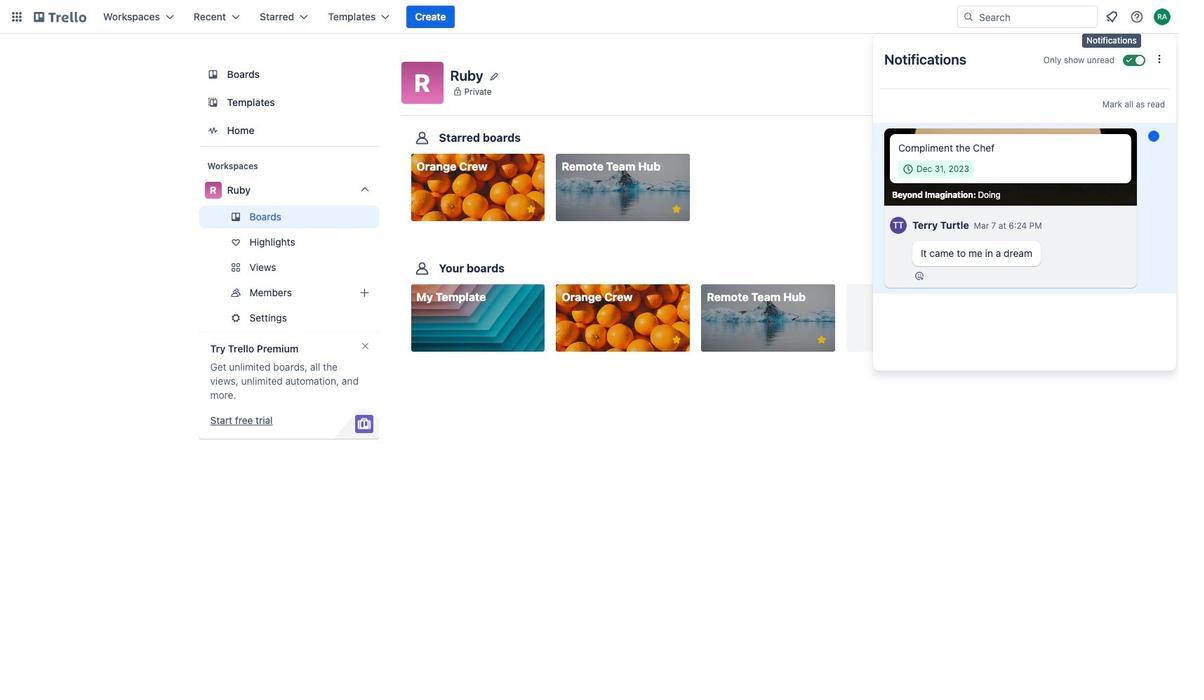 Task type: locate. For each thing, give the bounding box(es) containing it.
click to unstar this board. it will be removed from your starred list. image
[[816, 334, 828, 346]]

board image
[[205, 66, 221, 83]]

tooltip
[[1083, 34, 1141, 47]]

template board image
[[205, 94, 221, 111]]

ruby anderson (rubyanderson7) image
[[1154, 8, 1171, 25]]

click to unstar this board. it will be removed from your starred list. image
[[525, 203, 538, 216], [670, 203, 683, 216], [670, 334, 683, 346]]

open information menu image
[[1130, 10, 1144, 24]]



Task type: vqa. For each thing, say whether or not it's contained in the screenshot.
'Ruby Anderson (rubyanderson7)' Icon
yes



Task type: describe. For each thing, give the bounding box(es) containing it.
add image
[[356, 284, 373, 301]]

primary element
[[0, 0, 1179, 34]]

terry turtle (terryturtle) image
[[890, 215, 907, 236]]

home image
[[205, 122, 221, 139]]

0 notifications image
[[1104, 8, 1120, 25]]

Search field
[[974, 7, 1097, 27]]

back to home image
[[34, 6, 86, 28]]

search image
[[963, 11, 974, 22]]



